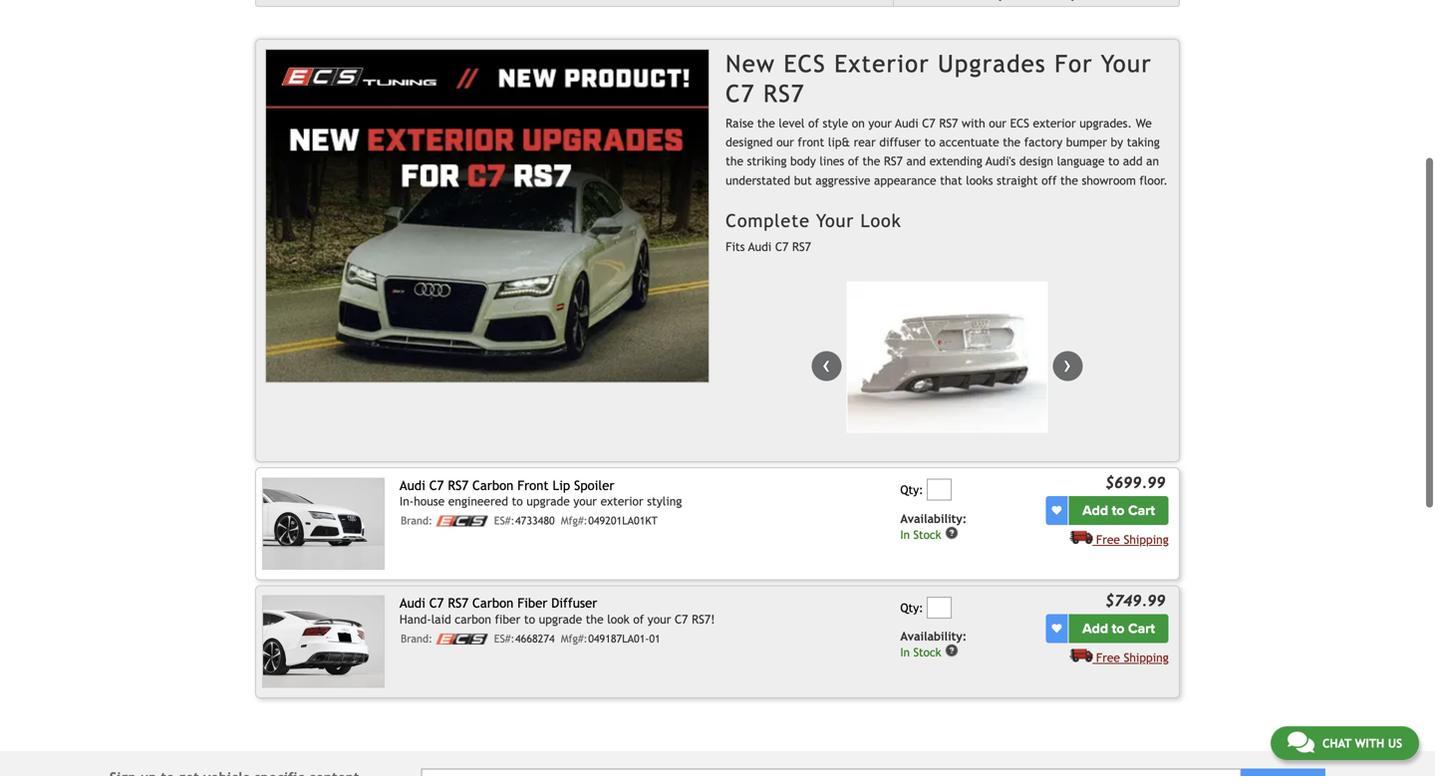 Task type: locate. For each thing, give the bounding box(es) containing it.
free shipping for $699.99
[[1096, 533, 1169, 546]]

1 vertical spatial qty:
[[900, 601, 923, 615]]

carbon up fiber
[[472, 596, 514, 611]]

add to cart down $699.99
[[1082, 502, 1155, 519]]

ecs
[[784, 50, 826, 78], [1010, 116, 1029, 130]]

0 vertical spatial your
[[868, 116, 892, 130]]

0 vertical spatial ecs - corporate logo image
[[436, 516, 488, 527]]

0 vertical spatial in
[[900, 528, 910, 542]]

upgrade inside audi c7 rs7 carbon fiber diffuser hand-laid carbon fiber to upgrade the look of your c7 rs7!
[[539, 612, 582, 626]]

1 add from the top
[[1082, 502, 1108, 519]]

free
[[1096, 533, 1120, 546], [1096, 651, 1120, 665]]

fiber
[[495, 612, 520, 626]]

off
[[1042, 173, 1057, 187]]

cart down $749.99
[[1128, 620, 1155, 637]]

free shipping image
[[1070, 648, 1093, 662]]

c7 down complete
[[775, 240, 789, 254]]

our down the level
[[776, 135, 794, 149]]

1 free shipping from the top
[[1096, 533, 1169, 546]]

1 vertical spatial ecs - corporate logo image
[[436, 634, 488, 645]]

your down spoiler
[[573, 494, 597, 508]]

add to cart button
[[1069, 496, 1169, 525], [1069, 614, 1169, 643]]

add to cart button down $699.99
[[1069, 496, 1169, 525]]

2 cart from the top
[[1128, 620, 1155, 637]]

1 free from the top
[[1096, 533, 1120, 546]]

of right lines
[[848, 154, 859, 168]]

1 vertical spatial add to cart button
[[1069, 614, 1169, 643]]

shipping
[[1124, 533, 1169, 546], [1124, 651, 1169, 665]]

your inside the new ecs exterior upgrades for your c7 rs7 raise the level of style on your audi c7 rs7 with our ecs exterior upgrades. we designed our front lip& rear diffuser to accentuate the factory bumper by taking the striking body lines of the rs7 and extending audi's design language to add an understated but aggressive appearance that looks straight off the showroom floor.
[[1101, 50, 1152, 78]]

in for $699.99
[[900, 528, 910, 542]]

1 horizontal spatial with
[[1355, 737, 1384, 750]]

1 horizontal spatial exterior
[[1033, 116, 1076, 130]]

2 availability: from the top
[[900, 630, 967, 644]]

es#: for $749.99
[[494, 633, 515, 645]]

rs7 inside audi c7 rs7 carbon fiber diffuser hand-laid carbon fiber to upgrade the look of your c7 rs7!
[[448, 596, 469, 611]]

1 horizontal spatial of
[[808, 116, 819, 130]]

1 qty: from the top
[[900, 483, 923, 497]]

upgrade for $749.99
[[539, 612, 582, 626]]

mfg#: for $699.99
[[561, 515, 588, 527]]

0 vertical spatial add to wish list image
[[1052, 506, 1062, 516]]

free for $699.99
[[1096, 533, 1120, 546]]

1 vertical spatial add
[[1082, 620, 1108, 637]]

shipping down $699.99
[[1124, 533, 1169, 546]]

2 horizontal spatial of
[[848, 154, 859, 168]]

1 vertical spatial brand:
[[401, 633, 432, 645]]

rs7 up the engineered
[[448, 478, 469, 493]]

to up and
[[924, 135, 936, 149]]

add for $699.99
[[1082, 502, 1108, 519]]

availability:
[[900, 512, 967, 526], [900, 630, 967, 644]]

diffuser
[[879, 135, 921, 149]]

1 es#: from the top
[[494, 515, 515, 527]]

free shipping
[[1096, 533, 1169, 546], [1096, 651, 1169, 665]]

stock
[[913, 528, 941, 542], [913, 646, 941, 660]]

the left the look
[[586, 612, 604, 626]]

1 add to cart from the top
[[1082, 502, 1155, 519]]

c7
[[726, 80, 755, 107], [922, 116, 936, 130], [775, 240, 789, 254], [429, 478, 444, 493], [429, 596, 444, 611], [675, 612, 688, 626]]

1 mfg#: from the top
[[561, 515, 588, 527]]

exterior inside audi c7 rs7 carbon front lip spoiler in-house engineered to upgrade your exterior styling
[[601, 494, 643, 508]]

stock for $699.99
[[913, 528, 941, 542]]

c7 inside complete your look fits audi c7 rs7
[[775, 240, 789, 254]]

availability: for $749.99
[[900, 630, 967, 644]]

2 free from the top
[[1096, 651, 1120, 665]]

qty:
[[900, 483, 923, 497], [900, 601, 923, 615]]

1 horizontal spatial our
[[989, 116, 1007, 130]]

cart
[[1128, 502, 1155, 519], [1128, 620, 1155, 637]]

carbon inside audi c7 rs7 carbon front lip spoiler in-house engineered to upgrade your exterior styling
[[472, 478, 514, 493]]

new ecs exterior upgrades for your c7 rs7 raise the level of style on your audi c7 rs7 with our ecs exterior upgrades. we designed our front lip& rear diffuser to accentuate the factory bumper by taking the striking body lines of the rs7 and extending audi's design language to add an understated but aggressive appearance that looks straight off the showroom floor.
[[726, 50, 1168, 187]]

1 question sign image from the top
[[945, 526, 959, 540]]

cart down $699.99
[[1128, 502, 1155, 519]]

es#: left 4733480 in the bottom left of the page
[[494, 515, 515, 527]]

0 horizontal spatial with
[[962, 116, 985, 130]]

on
[[852, 116, 865, 130]]

0 vertical spatial brand:
[[401, 515, 432, 527]]

brand: down in-
[[401, 515, 432, 527]]

mfg#: down the lip
[[561, 515, 588, 527]]

of
[[808, 116, 819, 130], [848, 154, 859, 168], [633, 612, 644, 626]]

c7 inside audi c7 rs7 carbon front lip spoiler in-house engineered to upgrade your exterior styling
[[429, 478, 444, 493]]

carbon inside audi c7 rs7 carbon fiber diffuser hand-laid carbon fiber to upgrade the look of your c7 rs7!
[[472, 596, 514, 611]]

1 vertical spatial availability:
[[900, 630, 967, 644]]

0 vertical spatial cart
[[1128, 502, 1155, 519]]

1 vertical spatial upgrade
[[539, 612, 582, 626]]

shipping down $749.99
[[1124, 651, 1169, 665]]

your right on
[[868, 116, 892, 130]]

rs7 down complete
[[792, 240, 811, 254]]

2 brand: from the top
[[401, 633, 432, 645]]

of up front
[[808, 116, 819, 130]]

rear
[[854, 135, 876, 149]]

our up accentuate
[[989, 116, 1007, 130]]

0 horizontal spatial exterior
[[601, 494, 643, 508]]

1 stock from the top
[[913, 528, 941, 542]]

2 stock from the top
[[913, 646, 941, 660]]

but
[[794, 173, 812, 187]]

audi c7 rs7 carbon front lip spoiler in-house engineered to upgrade your exterior styling
[[400, 478, 682, 508]]

0 vertical spatial with
[[962, 116, 985, 130]]

your inside complete your look fits audi c7 rs7
[[816, 210, 854, 231]]

brand: for $749.99
[[401, 633, 432, 645]]

audi
[[895, 116, 919, 130], [748, 240, 772, 254], [400, 478, 425, 493], [400, 596, 425, 611]]

understated
[[726, 173, 790, 187]]

1 vertical spatial your
[[816, 210, 854, 231]]

raise
[[726, 116, 754, 130]]

2 add to cart from the top
[[1082, 620, 1155, 637]]

showroom
[[1082, 173, 1136, 187]]

free shipping right free shipping image
[[1096, 533, 1169, 546]]

add for $749.99
[[1082, 620, 1108, 637]]

floor.
[[1140, 173, 1168, 187]]

exterior up factory
[[1033, 116, 1076, 130]]

049187la01-
[[588, 633, 649, 645]]

1 cart from the top
[[1128, 502, 1155, 519]]

2 vertical spatial your
[[648, 612, 671, 626]]

0 horizontal spatial our
[[776, 135, 794, 149]]

to down fiber
[[524, 612, 535, 626]]

ecs - corporate logo image
[[436, 516, 488, 527], [436, 634, 488, 645]]

1 vertical spatial stock
[[913, 646, 941, 660]]

in
[[900, 528, 910, 542], [900, 646, 910, 660]]

2 shipping from the top
[[1124, 651, 1169, 665]]

es#:
[[494, 515, 515, 527], [494, 633, 515, 645]]

add to cart button down $749.99
[[1069, 614, 1169, 643]]

ecs up factory
[[1010, 116, 1029, 130]]

shipping for $749.99
[[1124, 651, 1169, 665]]

1 brand: from the top
[[401, 515, 432, 527]]

to inside audi c7 rs7 carbon fiber diffuser hand-laid carbon fiber to upgrade the look of your c7 rs7!
[[524, 612, 535, 626]]

1 shipping from the top
[[1124, 533, 1169, 546]]

taking
[[1127, 135, 1160, 149]]

0 vertical spatial shipping
[[1124, 533, 1169, 546]]

1 ecs - corporate logo image from the top
[[436, 516, 488, 527]]

0 vertical spatial your
[[1101, 50, 1152, 78]]

upgrade inside audi c7 rs7 carbon front lip spoiler in-house engineered to upgrade your exterior styling
[[527, 494, 570, 508]]

look
[[861, 210, 902, 231]]

2 ecs - corporate logo image from the top
[[436, 634, 488, 645]]

2 add to wish list image from the top
[[1052, 624, 1062, 634]]

the right off
[[1060, 173, 1078, 187]]

0 horizontal spatial your
[[573, 494, 597, 508]]

2 add to cart button from the top
[[1069, 614, 1169, 643]]

your
[[868, 116, 892, 130], [573, 494, 597, 508], [648, 612, 671, 626]]

1 vertical spatial free shipping
[[1096, 651, 1169, 665]]

0 vertical spatial free
[[1096, 533, 1120, 546]]

c7 left rs7! at the bottom of the page
[[675, 612, 688, 626]]

049201la01kt
[[588, 515, 658, 527]]

0 vertical spatial exterior
[[1033, 116, 1076, 130]]

mfg#: down audi c7 rs7 carbon fiber diffuser hand-laid carbon fiber to upgrade the look of your c7 rs7!
[[561, 633, 588, 645]]

1 vertical spatial es#:
[[494, 633, 515, 645]]

ecs - corporate logo image down the engineered
[[436, 516, 488, 527]]

1 vertical spatial in
[[900, 646, 910, 660]]

2 es#: from the top
[[494, 633, 515, 645]]

None text field
[[927, 597, 952, 619]]

1 vertical spatial cart
[[1128, 620, 1155, 637]]

1 vertical spatial shipping
[[1124, 651, 1169, 665]]

with left "us"
[[1355, 737, 1384, 750]]

1 vertical spatial add to wish list image
[[1052, 624, 1062, 634]]

audi inside complete your look fits audi c7 rs7
[[748, 240, 772, 254]]

1 vertical spatial ecs
[[1010, 116, 1029, 130]]

2 free shipping from the top
[[1096, 651, 1169, 665]]

hand-
[[400, 612, 431, 626]]

0 vertical spatial add to cart button
[[1069, 496, 1169, 525]]

rs7 up accentuate
[[939, 116, 958, 130]]

to
[[924, 135, 936, 149], [1108, 154, 1119, 168], [512, 494, 523, 508], [1112, 502, 1125, 519], [524, 612, 535, 626], [1112, 620, 1125, 637]]

carbon for $699.99
[[472, 478, 514, 493]]

1 horizontal spatial your
[[1101, 50, 1152, 78]]

fits
[[726, 240, 745, 254]]

lip
[[553, 478, 570, 493]]

exterior inside the new ecs exterior upgrades for your c7 rs7 raise the level of style on your audi c7 rs7 with our ecs exterior upgrades. we designed our front lip& rear diffuser to accentuate the factory bumper by taking the striking body lines of the rs7 and extending audi's design language to add an understated but aggressive appearance that looks straight off the showroom floor.
[[1033, 116, 1076, 130]]

0 vertical spatial availability:
[[900, 512, 967, 526]]

1 vertical spatial question sign image
[[945, 644, 959, 658]]

your
[[1101, 50, 1152, 78], [816, 210, 854, 231]]

rs7 up carbon
[[448, 596, 469, 611]]

chat with us
[[1322, 737, 1402, 750]]

1 in from the top
[[900, 528, 910, 542]]

0 vertical spatial mfg#:
[[561, 515, 588, 527]]

0 vertical spatial ecs
[[784, 50, 826, 78]]

2 in from the top
[[900, 646, 910, 660]]

add
[[1082, 502, 1108, 519], [1082, 620, 1108, 637]]

0 vertical spatial carbon
[[472, 478, 514, 493]]

spoiler
[[574, 478, 614, 493]]

2 carbon from the top
[[472, 596, 514, 611]]

upgrade down the lip
[[527, 494, 570, 508]]

mfg#:
[[561, 515, 588, 527], [561, 633, 588, 645]]

c7 up house
[[429, 478, 444, 493]]

1 vertical spatial mfg#:
[[561, 633, 588, 645]]

audi up in-
[[400, 478, 425, 493]]

$749.99
[[1105, 592, 1166, 610]]

0 vertical spatial add
[[1082, 502, 1108, 519]]

0 vertical spatial of
[[808, 116, 819, 130]]

2 qty: from the top
[[900, 601, 923, 615]]

free right free shipping icon
[[1096, 651, 1120, 665]]

the down rear
[[862, 154, 880, 168]]

upgrade for $699.99
[[527, 494, 570, 508]]

chat with us link
[[1271, 727, 1419, 760]]

2 horizontal spatial your
[[868, 116, 892, 130]]

0 vertical spatial free shipping
[[1096, 533, 1169, 546]]

0 vertical spatial qty:
[[900, 483, 923, 497]]

brand: down the hand-
[[401, 633, 432, 645]]

engineered
[[448, 494, 508, 508]]

0 vertical spatial upgrade
[[527, 494, 570, 508]]

1 horizontal spatial ecs
[[1010, 116, 1029, 130]]

to inside audi c7 rs7 carbon front lip spoiler in-house engineered to upgrade your exterior styling
[[512, 494, 523, 508]]

0 vertical spatial availability: in stock
[[900, 512, 967, 542]]

1 horizontal spatial your
[[648, 612, 671, 626]]

add to cart
[[1082, 502, 1155, 519], [1082, 620, 1155, 637]]

your up 01
[[648, 612, 671, 626]]

add to wish list image
[[1052, 506, 1062, 516], [1052, 624, 1062, 634]]

2 mfg#: from the top
[[561, 633, 588, 645]]

1 vertical spatial exterior
[[601, 494, 643, 508]]

1 vertical spatial free
[[1096, 651, 1120, 665]]

availability: in stock for $699.99
[[900, 512, 967, 542]]

upgrade
[[527, 494, 570, 508], [539, 612, 582, 626]]

ecs right the new
[[784, 50, 826, 78]]

add to cart button for $699.99
[[1069, 496, 1169, 525]]

audi up the hand-
[[400, 596, 425, 611]]

2 vertical spatial of
[[633, 612, 644, 626]]

0 vertical spatial question sign image
[[945, 526, 959, 540]]

0 horizontal spatial of
[[633, 612, 644, 626]]

1 vertical spatial your
[[573, 494, 597, 508]]

the
[[757, 116, 775, 130], [1003, 135, 1021, 149], [726, 154, 744, 168], [862, 154, 880, 168], [1060, 173, 1078, 187], [586, 612, 604, 626]]

0 horizontal spatial your
[[816, 210, 854, 231]]

our
[[989, 116, 1007, 130], [776, 135, 794, 149]]

with up accentuate
[[962, 116, 985, 130]]

es#: for $699.99
[[494, 515, 515, 527]]

to down $699.99
[[1112, 502, 1125, 519]]

2 question sign image from the top
[[945, 644, 959, 658]]

1 carbon from the top
[[472, 478, 514, 493]]

the inside audi c7 rs7 carbon fiber diffuser hand-laid carbon fiber to upgrade the look of your c7 rs7!
[[586, 612, 604, 626]]

styling
[[647, 494, 682, 508]]

exterior
[[1033, 116, 1076, 130], [601, 494, 643, 508]]

ecs - corporate logo image down carbon
[[436, 634, 488, 645]]

of right the look
[[633, 612, 644, 626]]

free shipping right free shipping icon
[[1096, 651, 1169, 665]]

exterior up 049201la01kt
[[601, 494, 643, 508]]

your down aggressive
[[816, 210, 854, 231]]

‹ link
[[812, 351, 841, 381]]

your inside the new ecs exterior upgrades for your c7 rs7 raise the level of style on your audi c7 rs7 with our ecs exterior upgrades. we designed our front lip& rear diffuser to accentuate the factory bumper by taking the striking body lines of the rs7 and extending audi's design language to add an understated but aggressive appearance that looks straight off the showroom floor.
[[868, 116, 892, 130]]

add up free shipping image
[[1082, 502, 1108, 519]]

question sign image
[[945, 526, 959, 540], [945, 644, 959, 658]]

your right the for
[[1101, 50, 1152, 78]]

1 vertical spatial availability: in stock
[[900, 630, 967, 660]]

2 availability: in stock from the top
[[900, 630, 967, 660]]

audi up diffuser
[[895, 116, 919, 130]]

add up free shipping icon
[[1082, 620, 1108, 637]]

0 vertical spatial es#:
[[494, 515, 515, 527]]

with
[[962, 116, 985, 130], [1355, 737, 1384, 750]]

audi's
[[986, 154, 1016, 168]]

question sign image for $749.99
[[945, 644, 959, 658]]

0 vertical spatial add to cart
[[1082, 502, 1155, 519]]

add to cart for $699.99
[[1082, 502, 1155, 519]]

add to cart down $749.99
[[1082, 620, 1155, 637]]

cart for $699.99
[[1128, 502, 1155, 519]]

2 add from the top
[[1082, 620, 1108, 637]]

to down audi c7 rs7 carbon front lip spoiler link
[[512, 494, 523, 508]]

free right free shipping image
[[1096, 533, 1120, 546]]

1 availability: from the top
[[900, 512, 967, 526]]

carbon
[[472, 478, 514, 493], [472, 596, 514, 611]]

carbon up the engineered
[[472, 478, 514, 493]]

1 availability: in stock from the top
[[900, 512, 967, 542]]

es#: 4668274 mfg#: 049187la01-01
[[494, 633, 660, 645]]

that
[[940, 173, 962, 187]]

1 add to cart button from the top
[[1069, 496, 1169, 525]]

1 add to wish list image from the top
[[1052, 506, 1062, 516]]

01
[[649, 633, 660, 645]]

1 vertical spatial carbon
[[472, 596, 514, 611]]

None text field
[[927, 479, 952, 501]]

upgrade down diffuser
[[539, 612, 582, 626]]

by
[[1111, 135, 1123, 149]]

0 vertical spatial stock
[[913, 528, 941, 542]]

es#: down fiber
[[494, 633, 515, 645]]

1 vertical spatial with
[[1355, 737, 1384, 750]]

looks
[[966, 173, 993, 187]]

1 vertical spatial add to cart
[[1082, 620, 1155, 637]]

audi right fits
[[748, 240, 772, 254]]



Task type: vqa. For each thing, say whether or not it's contained in the screenshot.
Wholesale Dealer Exclusive NOW until 4/26/2024 image
no



Task type: describe. For each thing, give the bounding box(es) containing it.
front
[[798, 135, 824, 149]]

add to wish list image for $749.99
[[1052, 624, 1062, 634]]

look
[[607, 612, 630, 626]]

chat
[[1322, 737, 1352, 750]]

your inside audi c7 rs7 carbon front lip spoiler in-house engineered to upgrade your exterior styling
[[573, 494, 597, 508]]

striking
[[747, 154, 787, 168]]

› link
[[1053, 351, 1083, 381]]

add
[[1123, 154, 1143, 168]]

qty: for $699.99
[[900, 483, 923, 497]]

brand: for $699.99
[[401, 515, 432, 527]]

1 vertical spatial our
[[776, 135, 794, 149]]

cart for $749.99
[[1128, 620, 1155, 637]]

ecs - corporate logo image for $699.99
[[436, 516, 488, 527]]

0 horizontal spatial ecs
[[784, 50, 826, 78]]

laid
[[431, 612, 451, 626]]

to left the add
[[1108, 154, 1119, 168]]

free shipping for $749.99
[[1096, 651, 1169, 665]]

house
[[414, 494, 445, 508]]

upgrades
[[938, 50, 1046, 78]]

language
[[1057, 154, 1105, 168]]

body
[[790, 154, 816, 168]]

mfg#: for $749.99
[[561, 633, 588, 645]]

aggressive
[[816, 173, 871, 187]]

lip&
[[828, 135, 850, 149]]

for
[[1055, 50, 1093, 78]]

us
[[1388, 737, 1402, 750]]

complete your look fits audi c7 rs7
[[726, 210, 902, 254]]

ecs - corporate logo image for $749.99
[[436, 634, 488, 645]]

es#4733480 - 049201la01kt - audi c7 rs7 carbon front lip spoiler - in-house engineered to upgrade your exterior styling - ecs - audi image
[[262, 478, 385, 570]]

front
[[517, 478, 549, 493]]

4668274
[[515, 633, 555, 645]]

audi c7 rs7 carbon front lip spoiler link
[[400, 478, 614, 493]]

with inside the new ecs exterior upgrades for your c7 rs7 raise the level of style on your audi c7 rs7 with our ecs exterior upgrades. we designed our front lip& rear diffuser to accentuate the factory bumper by taking the striking body lines of the rs7 and extending audi's design language to add an understated but aggressive appearance that looks straight off the showroom floor.
[[962, 116, 985, 130]]

‹
[[822, 351, 830, 378]]

style
[[823, 116, 848, 130]]

carbon
[[455, 612, 491, 626]]

rs7 inside audi c7 rs7 carbon front lip spoiler in-house engineered to upgrade your exterior styling
[[448, 478, 469, 493]]

audi c7 rs7 carbon fiber diffuser hand-laid carbon fiber to upgrade the look of your c7 rs7!
[[400, 596, 715, 626]]

complete
[[726, 210, 810, 231]]

audi inside audi c7 rs7 carbon fiber diffuser hand-laid carbon fiber to upgrade the look of your c7 rs7!
[[400, 596, 425, 611]]

c7 up raise on the top right of the page
[[726, 80, 755, 107]]

1 vertical spatial of
[[848, 154, 859, 168]]

add to cart button for $749.99
[[1069, 614, 1169, 643]]

free for $749.99
[[1096, 651, 1120, 665]]

es#: 4733480 mfg#: 049201la01kt
[[494, 515, 658, 527]]

rs7!
[[692, 612, 715, 626]]

lines
[[820, 154, 844, 168]]

the up audi's
[[1003, 135, 1021, 149]]

extending
[[930, 154, 982, 168]]

your inside audi c7 rs7 carbon fiber diffuser hand-laid carbon fiber to upgrade the look of your c7 rs7!
[[648, 612, 671, 626]]

in-
[[400, 494, 414, 508]]

availability: for $699.99
[[900, 512, 967, 526]]

bumper
[[1066, 135, 1107, 149]]

audi inside the new ecs exterior upgrades for your c7 rs7 raise the level of style on your audi c7 rs7 with our ecs exterior upgrades. we designed our front lip& rear diffuser to accentuate the factory bumper by taking the striking body lines of the rs7 and extending audi's design language to add an understated but aggressive appearance that looks straight off the showroom floor.
[[895, 116, 919, 130]]

free shipping image
[[1070, 530, 1093, 544]]

fiber
[[517, 596, 547, 611]]

audi inside audi c7 rs7 carbon front lip spoiler in-house engineered to upgrade your exterior styling
[[400, 478, 425, 493]]

we
[[1136, 116, 1152, 130]]

of inside audi c7 rs7 carbon fiber diffuser hand-laid carbon fiber to upgrade the look of your c7 rs7!
[[633, 612, 644, 626]]

c7 up laid
[[429, 596, 444, 611]]

rs7 down diffuser
[[884, 154, 903, 168]]

0 vertical spatial our
[[989, 116, 1007, 130]]

stock for $749.99
[[913, 646, 941, 660]]

the left the level
[[757, 116, 775, 130]]

an
[[1146, 154, 1159, 168]]

comments image
[[1288, 731, 1314, 754]]

question sign image for $699.99
[[945, 526, 959, 540]]

›
[[1064, 351, 1072, 378]]

straight
[[997, 173, 1038, 187]]

diffuser
[[551, 596, 597, 611]]

4733480
[[515, 515, 555, 527]]

rs7 up the level
[[763, 80, 805, 107]]

Email email field
[[421, 769, 1241, 776]]

design
[[1019, 154, 1053, 168]]

level
[[779, 116, 805, 130]]

availability: in stock for $749.99
[[900, 630, 967, 660]]

audi c7 rs7 carbon fiber diffuser link
[[400, 596, 597, 611]]

qty: for $749.99
[[900, 601, 923, 615]]

exterior
[[834, 50, 930, 78]]

es#4668274 - 049187la01-01 - audi c7 rs7 carbon fiber diffuser - hand-laid carbon fiber to upgrade the look of your c7 rs7! - ecs - audi image
[[262, 596, 385, 688]]

shipping for $699.99
[[1124, 533, 1169, 546]]

$699.99
[[1105, 474, 1166, 492]]

add to cart for $749.99
[[1082, 620, 1155, 637]]

new
[[726, 50, 775, 78]]

carbon for $749.99
[[472, 596, 514, 611]]

and
[[906, 154, 926, 168]]

designed
[[726, 135, 773, 149]]

add to wish list image for $699.99
[[1052, 506, 1062, 516]]

rs7 inside complete your look fits audi c7 rs7
[[792, 240, 811, 254]]

to down $749.99
[[1112, 620, 1125, 637]]

accentuate
[[939, 135, 999, 149]]

upgrades.
[[1080, 116, 1132, 130]]

factory
[[1024, 135, 1063, 149]]

the down designed
[[726, 154, 744, 168]]

in for $749.99
[[900, 646, 910, 660]]

c7 up and
[[922, 116, 936, 130]]

appearance
[[874, 173, 936, 187]]



